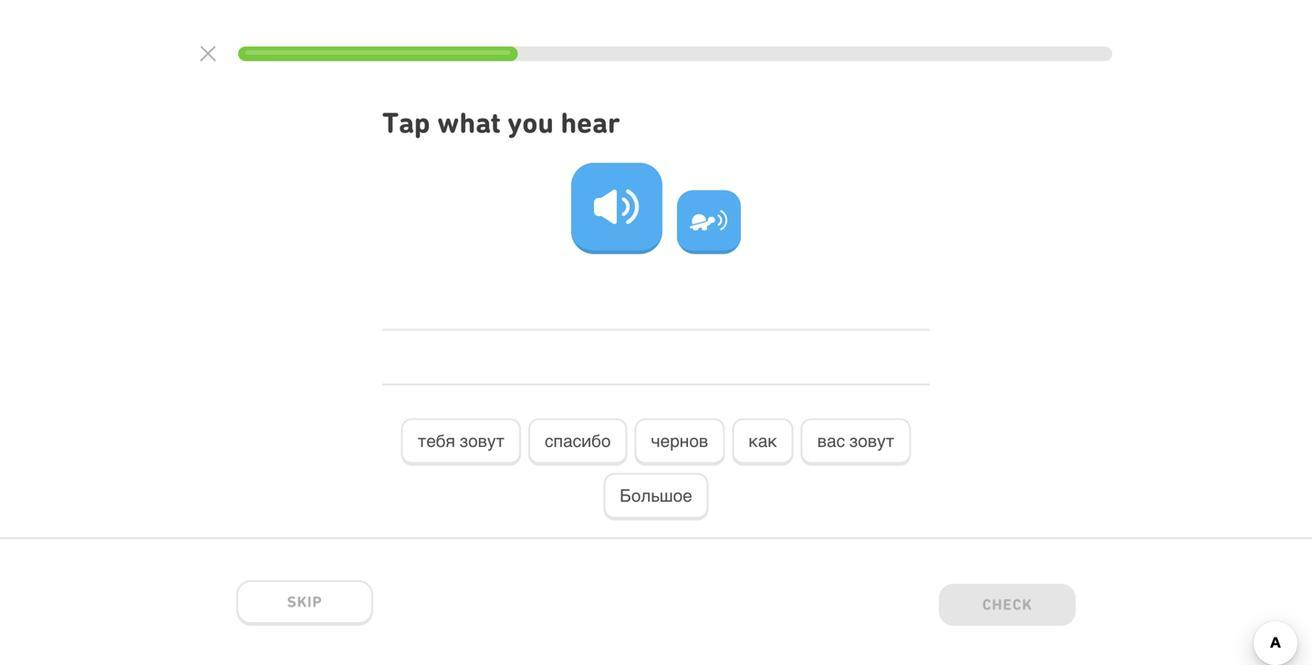 Task type: vqa. For each thing, say whether or not it's contained in the screenshot.
Guidebook icon
no



Task type: locate. For each thing, give the bounding box(es) containing it.
зовут for тебя зовут
[[460, 431, 505, 451]]

зовут inside "button"
[[850, 431, 895, 451]]

1 horizontal spatial зовут
[[850, 431, 895, 451]]

tap
[[383, 106, 430, 140]]

большое button
[[604, 473, 709, 521]]

тебя зовут button
[[401, 419, 521, 466]]

зовут inside button
[[460, 431, 505, 451]]

чернов
[[651, 431, 709, 451]]

вас зовут button
[[801, 419, 911, 466]]

зовут right тебя
[[460, 431, 505, 451]]

0 horizontal spatial зовут
[[460, 431, 505, 451]]

большое
[[620, 486, 693, 506]]

progress bar
[[238, 47, 1113, 61]]

2 зовут from the left
[[850, 431, 895, 451]]

тебя зовут
[[418, 431, 505, 451]]

зовут
[[460, 431, 505, 451], [850, 431, 895, 451]]

зовут right вас
[[850, 431, 895, 451]]

спасибо button
[[529, 419, 628, 466]]

зовут for вас зовут
[[850, 431, 895, 451]]

чернов button
[[635, 419, 725, 466]]

1 зовут from the left
[[460, 431, 505, 451]]

tap what you hear
[[383, 106, 621, 140]]



Task type: describe. For each thing, give the bounding box(es) containing it.
как button
[[733, 419, 794, 466]]

hear
[[561, 106, 621, 140]]

вас зовут
[[818, 431, 895, 451]]

you
[[508, 106, 554, 140]]

как
[[749, 431, 778, 451]]

skip
[[287, 593, 323, 611]]

skip button
[[236, 581, 373, 626]]

check button
[[939, 584, 1076, 630]]

what
[[437, 106, 501, 140]]

check
[[983, 596, 1033, 614]]

спасибо
[[545, 431, 611, 451]]

вас
[[818, 431, 846, 451]]

тебя
[[418, 431, 456, 451]]



